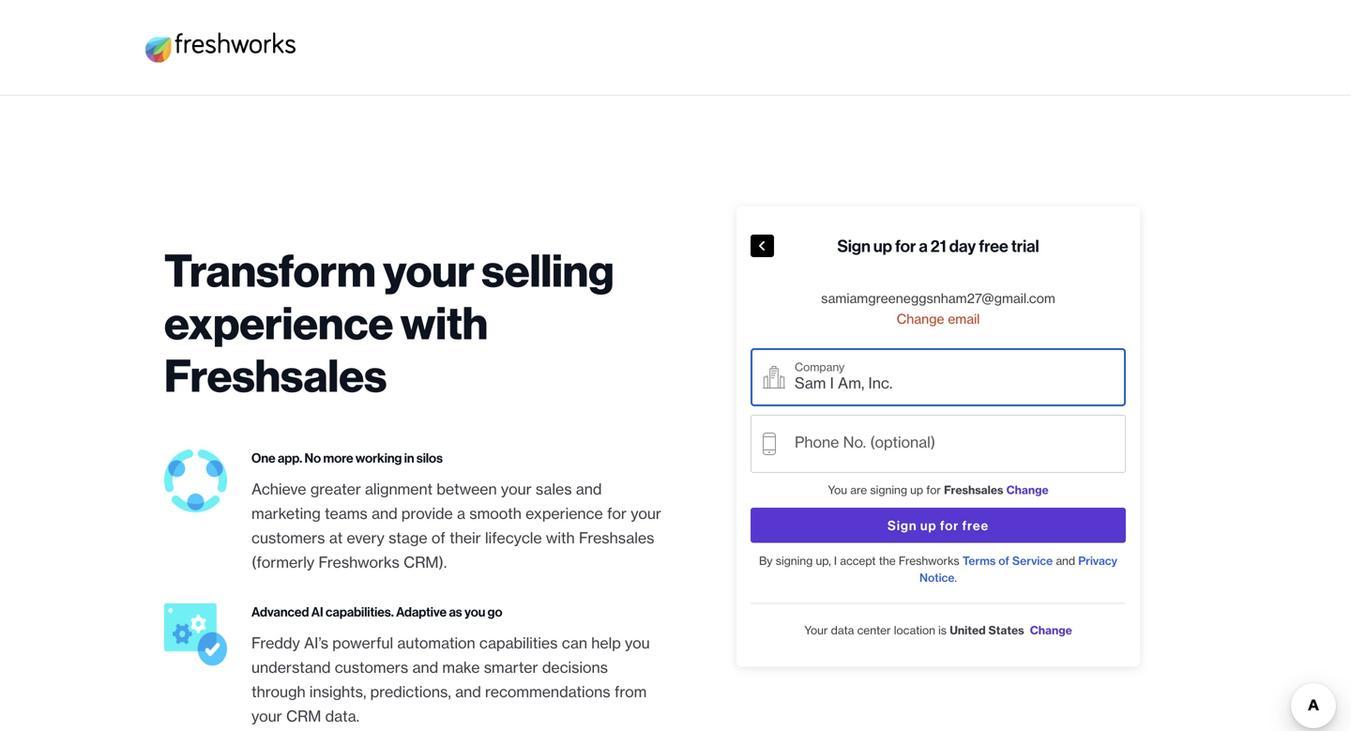 Task type: locate. For each thing, give the bounding box(es) containing it.
from
[[615, 682, 647, 701]]

of
[[432, 528, 446, 547], [999, 554, 1010, 568]]

one app. no more working in silos
[[252, 450, 443, 466]]

freshsales inside transform your selling experience with freshsales
[[164, 347, 387, 404]]

adaptive
[[396, 604, 447, 620]]

0 vertical spatial freshsales
[[164, 347, 387, 404]]

trial
[[1012, 235, 1040, 256]]

1 vertical spatial signing
[[776, 554, 813, 568]]

1 vertical spatial of
[[999, 554, 1010, 568]]

achieve
[[252, 480, 307, 498]]

0 vertical spatial signing
[[871, 483, 908, 497]]

0 vertical spatial of
[[432, 528, 446, 547]]

understand
[[252, 658, 331, 677]]

freshsales for experience
[[164, 347, 387, 404]]

1 horizontal spatial freshworks
[[899, 554, 960, 568]]

2 vertical spatial freshsales
[[579, 528, 655, 547]]

0 horizontal spatial a
[[457, 504, 466, 523]]

freshworks down every
[[319, 553, 400, 572]]

terms
[[963, 554, 996, 568]]

in
[[404, 450, 415, 466]]

transform your selling experience with freshsales
[[164, 242, 614, 404]]

1 vertical spatial change button
[[1030, 623, 1073, 637]]

1 vertical spatial customers
[[335, 658, 409, 677]]

signing
[[871, 483, 908, 497], [776, 554, 813, 568]]

customers down powerful
[[335, 658, 409, 677]]

recommendations
[[485, 682, 611, 701]]

automation
[[397, 634, 476, 652]]

silos
[[417, 450, 443, 466]]

1 horizontal spatial experience
[[526, 504, 603, 523]]

through
[[252, 682, 306, 701]]

0 horizontal spatial of
[[432, 528, 446, 547]]

1 vertical spatial experience
[[526, 504, 603, 523]]

0 vertical spatial change button
[[1007, 483, 1049, 497]]

their
[[450, 528, 481, 547]]

0 vertical spatial with
[[401, 294, 488, 351]]

change button
[[1007, 483, 1049, 497], [1030, 623, 1073, 637]]

freshsales
[[164, 347, 387, 404], [945, 483, 1004, 497], [579, 528, 655, 547]]

signing right are
[[871, 483, 908, 497]]

data
[[831, 623, 855, 637]]

a up the their
[[457, 504, 466, 523]]

notice
[[920, 571, 955, 585]]

for
[[896, 235, 916, 256], [927, 483, 942, 497], [607, 504, 627, 523]]

change button for your data center location is united states change
[[1030, 623, 1073, 637]]

None submit
[[751, 508, 1126, 543]]

freshworks up notice
[[899, 554, 960, 568]]

1 horizontal spatial with
[[546, 528, 575, 547]]

states
[[989, 623, 1025, 637]]

change down the samiamgreeneggsnham27@gmail.com in the right top of the page
[[897, 311, 945, 327]]

email
[[948, 311, 980, 327]]

0 vertical spatial up
[[874, 235, 893, 256]]

2 horizontal spatial freshsales
[[945, 483, 1004, 497]]

one
[[252, 450, 276, 466]]

experience
[[164, 294, 394, 351], [526, 504, 603, 523]]

change button for you are signing up for freshsales change
[[1007, 483, 1049, 497]]

and
[[576, 480, 602, 498], [372, 504, 398, 523], [1056, 554, 1076, 568], [413, 658, 439, 677], [455, 682, 481, 701]]

powerful
[[333, 634, 393, 652]]

ai
[[311, 604, 324, 620]]

change
[[897, 311, 945, 327], [1007, 483, 1049, 497], [1030, 623, 1073, 637]]

1 vertical spatial you
[[625, 634, 650, 652]]

change button up service
[[1007, 483, 1049, 497]]

a
[[919, 235, 928, 256], [457, 504, 466, 523]]

1 horizontal spatial signing
[[871, 483, 908, 497]]

1 horizontal spatial for
[[896, 235, 916, 256]]

you
[[465, 604, 486, 620], [625, 634, 650, 652]]

united
[[950, 623, 986, 637]]

between
[[437, 480, 497, 498]]

up right sign
[[874, 235, 893, 256]]

with inside achieve greater alignment between your sales and marketing teams and provide a smooth experience for your customers at every stage of their lifecycle with freshsales (formerly freshworks crm).
[[546, 528, 575, 547]]

samiamgreeneggsnham27@gmail.com change email
[[822, 290, 1056, 327]]

make
[[443, 658, 480, 677]]

with
[[401, 294, 488, 351], [546, 528, 575, 547]]

freshworks
[[319, 553, 400, 572], [899, 554, 960, 568]]

teams
[[325, 504, 368, 523]]

0 horizontal spatial freshworks
[[319, 553, 400, 572]]

up
[[874, 235, 893, 256], [911, 483, 924, 497]]

i
[[834, 554, 837, 568]]

accept
[[840, 554, 876, 568]]

freshworks inside achieve greater alignment between your sales and marketing teams and provide a smooth experience for your customers at every stage of their lifecycle with freshsales (formerly freshworks crm).
[[319, 553, 400, 572]]

up,
[[816, 554, 831, 568]]

location
[[894, 623, 936, 637]]

1 vertical spatial up
[[911, 483, 924, 497]]

you right as
[[465, 604, 486, 620]]

2 vertical spatial change
[[1030, 623, 1073, 637]]

experience inside transform your selling experience with freshsales
[[164, 294, 394, 351]]

1 vertical spatial with
[[546, 528, 575, 547]]

you right help
[[625, 634, 650, 652]]

by
[[759, 554, 773, 568]]

signing right by
[[776, 554, 813, 568]]

0 vertical spatial a
[[919, 235, 928, 256]]

your
[[383, 242, 475, 299], [501, 480, 532, 498], [631, 504, 662, 523], [252, 707, 282, 726]]

change button right the "states"
[[1030, 623, 1073, 637]]

customers inside achieve greater alignment between your sales and marketing teams and provide a smooth experience for your customers at every stage of their lifecycle with freshsales (formerly freshworks crm).
[[252, 528, 325, 547]]

1 vertical spatial for
[[927, 483, 942, 497]]

1 horizontal spatial a
[[919, 235, 928, 256]]

(formerly
[[252, 553, 315, 572]]

customers down marketing
[[252, 528, 325, 547]]

advanced
[[252, 604, 309, 620]]

0 vertical spatial experience
[[164, 294, 394, 351]]

privacy notice link
[[920, 554, 1118, 585]]

0 vertical spatial change
[[897, 311, 945, 327]]

your data center location is united states change
[[805, 623, 1073, 637]]

of right terms at the right bottom of the page
[[999, 554, 1010, 568]]

stage
[[389, 528, 428, 547]]

0 vertical spatial customers
[[252, 528, 325, 547]]

0 horizontal spatial customers
[[252, 528, 325, 547]]

1 horizontal spatial freshsales
[[579, 528, 655, 547]]

sales
[[536, 480, 572, 498]]

1 vertical spatial a
[[457, 504, 466, 523]]

up down   text field
[[911, 483, 924, 497]]

customers
[[252, 528, 325, 547], [335, 658, 409, 677]]

change inside samiamgreeneggsnham27@gmail.com change email
[[897, 311, 945, 327]]

lifecycle
[[485, 528, 542, 547]]

more
[[323, 450, 353, 466]]

the
[[879, 554, 896, 568]]

0 horizontal spatial for
[[607, 504, 627, 523]]

a left 21 on the top right of the page
[[919, 235, 928, 256]]

crm).
[[404, 553, 447, 572]]

change up service
[[1007, 483, 1049, 497]]

0 horizontal spatial experience
[[164, 294, 394, 351]]

sign up for a 21 day free trial
[[838, 235, 1040, 256]]

0 vertical spatial you
[[465, 604, 486, 620]]

and left the privacy at the bottom right of the page
[[1056, 554, 1076, 568]]

0 horizontal spatial freshsales
[[164, 347, 387, 404]]

advanced ai capabilities. adaptive as you go
[[252, 604, 503, 620]]

change right the "states"
[[1030, 623, 1073, 637]]

0 horizontal spatial you
[[465, 604, 486, 620]]

1 vertical spatial freshsales
[[945, 483, 1004, 497]]

can
[[562, 634, 588, 652]]

1 horizontal spatial you
[[625, 634, 650, 652]]

1 horizontal spatial customers
[[335, 658, 409, 677]]

1 horizontal spatial up
[[911, 483, 924, 497]]

freshsales inside achieve greater alignment between your sales and marketing teams and provide a smooth experience for your customers at every stage of their lifecycle with freshsales (formerly freshworks crm).
[[579, 528, 655, 547]]

0 horizontal spatial with
[[401, 294, 488, 351]]

2 vertical spatial for
[[607, 504, 627, 523]]

of left the their
[[432, 528, 446, 547]]

mobile image
[[763, 433, 776, 455]]

capabilities.
[[326, 604, 394, 620]]

you are signing up for freshsales change
[[828, 483, 1049, 497]]

experience inside achieve greater alignment between your sales and marketing teams and provide a smooth experience for your customers at every stage of their lifecycle with freshsales (formerly freshworks crm).
[[526, 504, 603, 523]]



Task type: describe. For each thing, give the bounding box(es) containing it.
privacy
[[1079, 554, 1118, 568]]

a inside achieve greater alignment between your sales and marketing teams and provide a smooth experience for your customers at every stage of their lifecycle with freshsales (formerly freshworks crm).
[[457, 504, 466, 523]]

data.
[[325, 707, 360, 726]]

day
[[950, 235, 976, 256]]

.
[[955, 571, 957, 585]]

2 horizontal spatial for
[[927, 483, 942, 497]]

you
[[828, 483, 848, 497]]

and down automation at the bottom left
[[413, 658, 439, 677]]

1 horizontal spatial of
[[999, 554, 1010, 568]]

working
[[356, 450, 402, 466]]

transform
[[164, 242, 376, 299]]

for inside achieve greater alignment between your sales and marketing teams and provide a smooth experience for your customers at every stage of their lifecycle with freshsales (formerly freshworks crm).
[[607, 504, 627, 523]]

freddy ai's powerful automation capabilities can help you understand customers and make smarter decisions through insights, predictions, and recommendations from your crm data.
[[252, 634, 650, 726]]

help
[[592, 634, 621, 652]]

every
[[347, 528, 385, 547]]

achieve greater alignment between your sales and marketing teams and provide a smooth experience for your customers at every stage of their lifecycle with freshsales (formerly freshworks crm).
[[252, 480, 662, 572]]

freddy
[[252, 634, 300, 652]]

0 horizontal spatial signing
[[776, 554, 813, 568]]

at
[[329, 528, 343, 547]]

customers inside freddy ai's powerful automation capabilities can help you understand customers and make smarter decisions through insights, predictions, and recommendations from your crm data.
[[335, 658, 409, 677]]

predictions,
[[370, 682, 451, 701]]

  text field
[[752, 416, 1126, 472]]

privacy notice
[[920, 554, 1118, 585]]

0 vertical spatial for
[[896, 235, 916, 256]]

and right sales
[[576, 480, 602, 498]]

crm
[[286, 707, 321, 726]]

1 vertical spatial change
[[1007, 483, 1049, 497]]

decisions
[[542, 658, 608, 677]]

21
[[931, 235, 947, 256]]

greater alignment
[[310, 480, 433, 498]]

center
[[858, 623, 891, 637]]

you inside freddy ai's powerful automation capabilities can help you understand customers and make smarter decisions through insights, predictions, and recommendations from your crm data.
[[625, 634, 650, 652]]

  text field
[[752, 349, 1126, 406]]

selling
[[482, 242, 614, 299]]

marketing
[[252, 504, 321, 523]]

are
[[851, 483, 868, 497]]

as
[[449, 604, 462, 620]]

terms of service link
[[963, 554, 1053, 568]]

insights,
[[310, 682, 366, 701]]

with inside transform your selling experience with freshsales
[[401, 294, 488, 351]]

service
[[1013, 554, 1053, 568]]

provide
[[402, 504, 453, 523]]

company image
[[763, 366, 786, 389]]

your
[[805, 623, 828, 637]]

free
[[979, 235, 1009, 256]]

app.
[[278, 450, 302, 466]]

and down 'greater alignment'
[[372, 504, 398, 523]]

freshworks image
[[146, 32, 296, 62]]

ai's
[[304, 634, 329, 652]]

by signing up, i accept the freshworks terms of service and
[[759, 554, 1079, 568]]

no
[[305, 450, 321, 466]]

your inside transform your selling experience with freshsales
[[383, 242, 475, 299]]

of inside achieve greater alignment between your sales and marketing teams and provide a smooth experience for your customers at every stage of their lifecycle with freshsales (formerly freshworks crm).
[[432, 528, 446, 547]]

your inside freddy ai's powerful automation capabilities can help you understand customers and make smarter decisions through insights, predictions, and recommendations from your crm data.
[[252, 707, 282, 726]]

and down make
[[455, 682, 481, 701]]

is
[[939, 623, 947, 637]]

sign
[[838, 235, 871, 256]]

smooth
[[470, 504, 522, 523]]

freshsales for up
[[945, 483, 1004, 497]]

go
[[488, 604, 503, 620]]

smarter
[[484, 658, 538, 677]]

capabilities
[[480, 634, 558, 652]]

samiamgreeneggsnham27@gmail.com
[[822, 290, 1056, 306]]

0 horizontal spatial up
[[874, 235, 893, 256]]



Task type: vqa. For each thing, say whether or not it's contained in the screenshot.
the teams
yes



